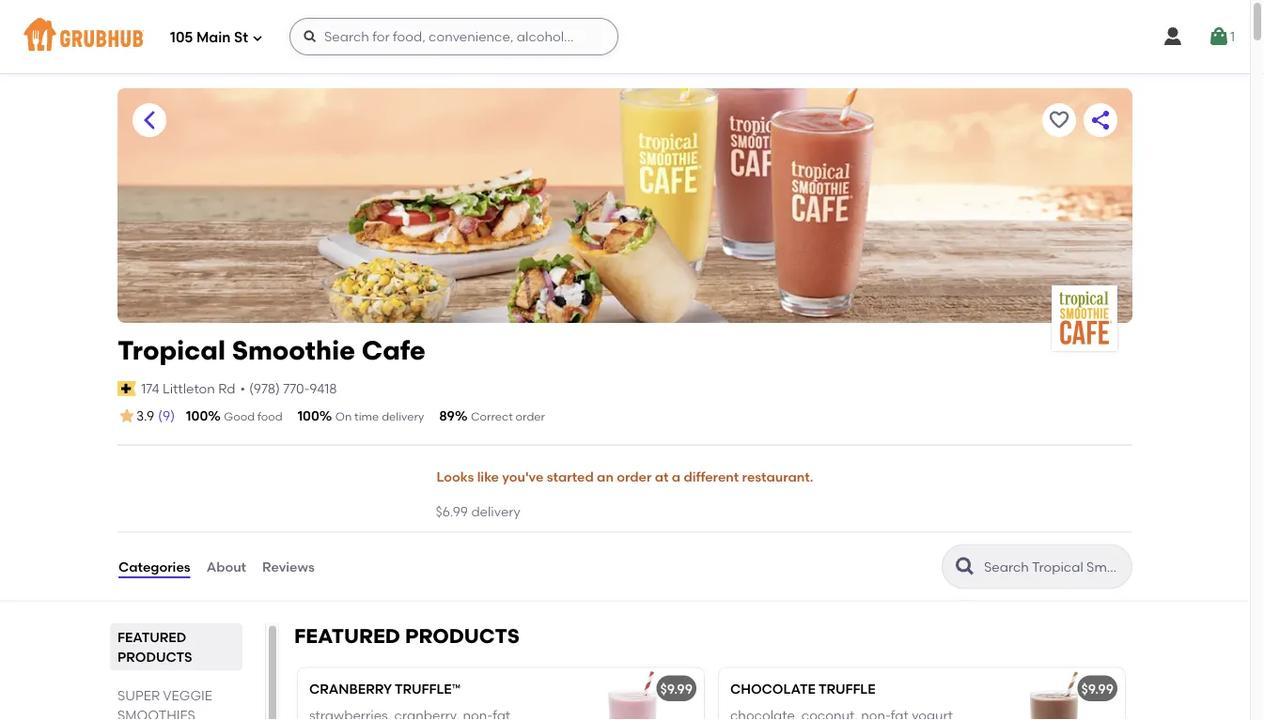 Task type: describe. For each thing, give the bounding box(es) containing it.
on
[[335, 410, 352, 424]]

correct order
[[471, 410, 545, 424]]

(978) 770-9418 button
[[249, 379, 337, 398]]

super
[[117, 688, 160, 704]]

good food
[[224, 410, 283, 424]]

(9)
[[158, 408, 175, 424]]

truffle™
[[395, 681, 460, 697]]

1 horizontal spatial svg image
[[1162, 25, 1184, 48]]

1 horizontal spatial products
[[405, 625, 520, 649]]

0 horizontal spatial svg image
[[303, 29, 318, 44]]

$9.99 for truffle™
[[660, 681, 693, 697]]

174 littleton rd button
[[140, 378, 236, 399]]

cranberry truffle™ image
[[563, 669, 704, 721]]

order inside looks like you've started an order at a different restaurant. button
[[617, 470, 652, 486]]

super veggie smoothies tab
[[117, 686, 235, 721]]

food
[[257, 410, 283, 424]]

89
[[439, 408, 455, 424]]

veggie
[[163, 688, 212, 704]]

smoothie
[[232, 335, 355, 367]]

products inside tab
[[117, 649, 192, 665]]

0 horizontal spatial svg image
[[252, 32, 263, 44]]

looks like you've started an order at a different restaurant.
[[437, 470, 813, 486]]

st
[[234, 29, 248, 46]]

1 horizontal spatial featured products
[[294, 625, 520, 649]]

about button
[[206, 533, 247, 601]]

1 button
[[1208, 20, 1235, 54]]

restaurant.
[[742, 470, 813, 486]]

a
[[672, 470, 680, 486]]

main navigation navigation
[[0, 0, 1250, 73]]

$6.99 delivery
[[436, 504, 521, 520]]

an
[[597, 470, 614, 486]]

174
[[141, 381, 159, 397]]

super veggie smoothies
[[117, 688, 212, 721]]

Search Tropical Smoothie Cafe search field
[[982, 559, 1126, 577]]

770-
[[283, 381, 310, 397]]

174 littleton rd
[[141, 381, 235, 397]]

chocolate truffle
[[730, 681, 876, 697]]

tropical smoothie cafe
[[117, 335, 426, 367]]

tropical smoothie cafe logo image
[[1052, 286, 1117, 351]]

main
[[196, 29, 231, 46]]

100 for good food
[[186, 408, 208, 424]]

(978)
[[249, 381, 280, 397]]

star icon image
[[117, 407, 136, 426]]

chocolate truffle image
[[984, 669, 1125, 721]]

like
[[477, 470, 499, 486]]

rd
[[218, 381, 235, 397]]

caret left icon image
[[138, 109, 161, 132]]

reviews button
[[261, 533, 316, 601]]

•
[[240, 381, 245, 397]]

littleton
[[162, 381, 215, 397]]

• (978) 770-9418
[[240, 381, 337, 397]]

looks
[[437, 470, 474, 486]]

truffle
[[818, 681, 876, 697]]

about
[[206, 559, 246, 575]]



Task type: vqa. For each thing, say whether or not it's contained in the screenshot.
the leftmost "PRODUCTS"
yes



Task type: locate. For each thing, give the bounding box(es) containing it.
svg image
[[1208, 25, 1230, 48], [252, 32, 263, 44]]

cranberry truffle™
[[309, 681, 460, 697]]

3.9
[[136, 408, 154, 424]]

0 vertical spatial order
[[516, 410, 545, 424]]

delivery right time
[[382, 410, 424, 424]]

featured products inside tab
[[117, 629, 192, 665]]

products up super
[[117, 649, 192, 665]]

1
[[1230, 29, 1235, 45]]

products
[[405, 625, 520, 649], [117, 649, 192, 665]]

cranberry
[[309, 681, 392, 697]]

0 horizontal spatial delivery
[[382, 410, 424, 424]]

save this restaurant button
[[1042, 103, 1076, 137]]

at
[[655, 470, 669, 486]]

105
[[170, 29, 193, 46]]

delivery
[[382, 410, 424, 424], [471, 504, 521, 520]]

time
[[354, 410, 379, 424]]

1 vertical spatial delivery
[[471, 504, 521, 520]]

1 horizontal spatial delivery
[[471, 504, 521, 520]]

svg image right st
[[303, 29, 318, 44]]

$6.99
[[436, 504, 468, 520]]

1 vertical spatial order
[[617, 470, 652, 486]]

0 horizontal spatial order
[[516, 410, 545, 424]]

0 horizontal spatial $9.99
[[660, 681, 693, 697]]

1 horizontal spatial 100
[[298, 408, 319, 424]]

order right correct
[[516, 410, 545, 424]]

1 100 from the left
[[186, 408, 208, 424]]

2 100 from the left
[[298, 408, 319, 424]]

0 horizontal spatial featured products
[[117, 629, 192, 665]]

2 $9.99 from the left
[[1081, 681, 1114, 697]]

categories
[[118, 559, 190, 575]]

0 horizontal spatial 100
[[186, 408, 208, 424]]

started
[[547, 470, 594, 486]]

subscription pass image
[[117, 381, 136, 396]]

100 down littleton
[[186, 408, 208, 424]]

featured products
[[294, 625, 520, 649], [117, 629, 192, 665]]

0 vertical spatial delivery
[[382, 410, 424, 424]]

featured up super
[[117, 629, 186, 645]]

featured
[[294, 625, 400, 649], [117, 629, 186, 645]]

featured products up truffle™
[[294, 625, 520, 649]]

good
[[224, 410, 255, 424]]

100 down 770- on the left of page
[[298, 408, 319, 424]]

1 horizontal spatial svg image
[[1208, 25, 1230, 48]]

looks like you've started an order at a different restaurant. button
[[436, 457, 814, 498]]

search icon image
[[954, 556, 976, 579]]

featured inside featured products
[[117, 629, 186, 645]]

svg image inside 1 button
[[1208, 25, 1230, 48]]

$9.99 for truffle
[[1081, 681, 1114, 697]]

share icon image
[[1089, 109, 1112, 132]]

order left at
[[617, 470, 652, 486]]

9418
[[309, 381, 337, 397]]

cafe
[[362, 335, 426, 367]]

reviews
[[262, 559, 315, 575]]

$9.99
[[660, 681, 693, 697], [1081, 681, 1114, 697]]

featured products tab
[[117, 627, 235, 667]]

you've
[[502, 470, 544, 486]]

1 horizontal spatial featured
[[294, 625, 400, 649]]

105 main st
[[170, 29, 248, 46]]

svg image left 1 button
[[1162, 25, 1184, 48]]

on time delivery
[[335, 410, 424, 424]]

0 horizontal spatial featured
[[117, 629, 186, 645]]

tropical
[[117, 335, 225, 367]]

save this restaurant image
[[1048, 109, 1070, 132]]

correct
[[471, 410, 513, 424]]

smoothies
[[117, 707, 195, 721]]

different
[[684, 470, 739, 486]]

featured up 'cranberry'
[[294, 625, 400, 649]]

order
[[516, 410, 545, 424], [617, 470, 652, 486]]

products up truffle™
[[405, 625, 520, 649]]

100 for on time delivery
[[298, 408, 319, 424]]

svg image
[[1162, 25, 1184, 48], [303, 29, 318, 44]]

1 horizontal spatial $9.99
[[1081, 681, 1114, 697]]

Search for food, convenience, alcohol... search field
[[289, 18, 618, 55]]

delivery down like
[[471, 504, 521, 520]]

1 $9.99 from the left
[[660, 681, 693, 697]]

0 horizontal spatial products
[[117, 649, 192, 665]]

1 horizontal spatial order
[[617, 470, 652, 486]]

categories button
[[117, 533, 191, 601]]

featured products up super
[[117, 629, 192, 665]]

100
[[186, 408, 208, 424], [298, 408, 319, 424]]

chocolate
[[730, 681, 816, 697]]



